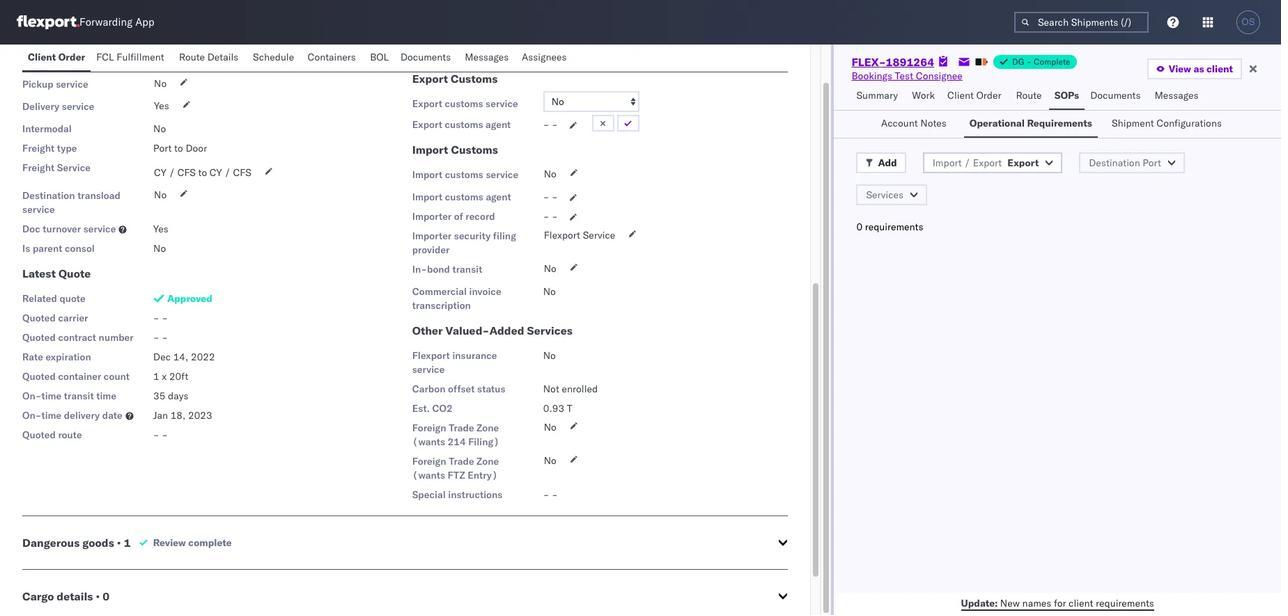 Task type: vqa. For each thing, say whether or not it's contained in the screenshot.
yes
yes



Task type: locate. For each thing, give the bounding box(es) containing it.
0 vertical spatial flexport
[[544, 229, 580, 242]]

cfs
[[177, 166, 196, 179], [233, 166, 251, 179]]

20ft
[[170, 55, 189, 68], [169, 371, 188, 383]]

1 vertical spatial messages button
[[1149, 83, 1206, 110]]

messages up "export customs"
[[465, 51, 509, 63]]

service inside destination transload service
[[22, 203, 55, 216]]

1 right goods
[[124, 536, 131, 550]]

flexport for other valued-added services
[[412, 350, 450, 362]]

1 importer from the top
[[412, 210, 452, 223]]

1 vertical spatial services
[[527, 324, 573, 338]]

service up carbon on the bottom left of the page
[[412, 364, 445, 376]]

t
[[567, 403, 572, 415]]

customs up import customs agent on the left of the page
[[445, 169, 483, 181]]

• right goods
[[117, 536, 121, 550]]

agent up "export customs"
[[467, 47, 493, 60]]

order up 'operational' on the top of page
[[976, 89, 1001, 102]]

foreign inside foreign trade zone (wants 214 filing)
[[412, 422, 446, 435]]

pickup service
[[22, 78, 88, 91]]

3 customs from the top
[[445, 169, 483, 181]]

client down consignee
[[948, 89, 974, 102]]

freight down "intermodal"
[[22, 142, 55, 155]]

20ft up days
[[169, 371, 188, 383]]

destination up "export customs"
[[412, 47, 465, 60]]

route up operational requirements
[[1016, 89, 1042, 102]]

1 vertical spatial count
[[104, 371, 130, 383]]

0 vertical spatial port
[[153, 142, 172, 155]]

trade
[[449, 422, 474, 435], [449, 456, 474, 468]]

zone for foreign trade zone (wants 214 filing)
[[477, 422, 499, 435]]

0 horizontal spatial to
[[174, 142, 183, 155]]

destination for destination port
[[1089, 157, 1140, 169]]

0 vertical spatial destination
[[412, 47, 465, 60]]

1 quoted from the top
[[22, 312, 56, 325]]

1 horizontal spatial cfs
[[233, 166, 251, 179]]

destination inside destination transload service
[[22, 189, 75, 202]]

foreign inside foreign trade zone (wants ftz entry)
[[412, 456, 446, 468]]

import for import customs
[[412, 143, 448, 157]]

time up on-time delivery date
[[41, 390, 62, 403]]

0 vertical spatial to
[[174, 142, 183, 155]]

0 horizontal spatial 0
[[103, 590, 110, 604]]

customs up of
[[445, 191, 483, 203]]

0 vertical spatial service
[[57, 162, 91, 174]]

filing)
[[468, 436, 499, 449]]

customs up import customs service at top
[[451, 143, 498, 157]]

review
[[153, 537, 186, 550]]

documents up "export customs"
[[401, 51, 451, 63]]

1 vertical spatial freight
[[22, 142, 55, 155]]

0 horizontal spatial client
[[28, 51, 56, 63]]

0 vertical spatial requirements
[[865, 221, 923, 233]]

customs up export customs service
[[451, 72, 498, 86]]

x down dec
[[162, 371, 167, 383]]

on- up the quoted route
[[22, 410, 41, 422]]

1891264
[[886, 55, 934, 69]]

2 vertical spatial agent
[[486, 191, 511, 203]]

time up the quoted route
[[41, 410, 62, 422]]

destination for destination transload service
[[22, 189, 75, 202]]

import customs agent
[[412, 191, 511, 203]]

rate
[[22, 351, 43, 364]]

4 quoted from the top
[[22, 429, 56, 442]]

route for route details
[[179, 51, 205, 63]]

account notes button
[[876, 111, 956, 138]]

requirements right for
[[1096, 597, 1154, 610]]

importer inside importer security filing provider
[[412, 230, 452, 242]]

incoterms
[[22, 36, 68, 49]]

client down incoterms
[[28, 51, 56, 63]]

export for export customs agent
[[412, 118, 442, 131]]

1 vertical spatial transit
[[64, 390, 94, 403]]

service for flexport service
[[583, 229, 615, 242]]

x down fob
[[163, 55, 167, 68]]

1 vertical spatial foreign
[[412, 456, 446, 468]]

related
[[22, 293, 57, 305]]

foreign
[[412, 422, 446, 435], [412, 456, 446, 468]]

customs for import customs
[[451, 143, 498, 157]]

added
[[489, 324, 524, 338]]

(wants left the '214'
[[412, 436, 445, 449]]

0 right details
[[103, 590, 110, 604]]

test
[[895, 70, 913, 82]]

1 x 20ft up 35 days
[[153, 371, 188, 383]]

import down notes
[[933, 157, 962, 169]]

trade up the '214'
[[449, 422, 474, 435]]

import customs service
[[412, 169, 518, 181]]

export down "destination agent"
[[412, 72, 448, 86]]

count right container
[[104, 371, 130, 383]]

work
[[912, 89, 935, 102]]

add
[[878, 157, 897, 169]]

quote
[[58, 267, 91, 281]]

/ for cy
[[169, 166, 175, 179]]

zone up filing)
[[477, 422, 499, 435]]

export up import customs
[[412, 118, 442, 131]]

1 vertical spatial client order
[[948, 89, 1001, 102]]

route inside button
[[179, 51, 205, 63]]

customs up export customs agent
[[445, 98, 483, 110]]

•
[[117, 536, 121, 550], [96, 590, 100, 604]]

client
[[28, 51, 56, 63], [948, 89, 974, 102]]

messages button down view
[[1149, 83, 1206, 110]]

importer
[[412, 210, 452, 223], [412, 230, 452, 242]]

1 vertical spatial documents button
[[1085, 83, 1149, 110]]

foreign down est. co2
[[412, 422, 446, 435]]

services down add at the right top of the page
[[866, 189, 904, 201]]

service up doc at the left top of the page
[[22, 203, 55, 216]]

0 vertical spatial order
[[58, 51, 85, 63]]

0 horizontal spatial client order button
[[22, 45, 91, 72]]

export for export customs service
[[412, 98, 442, 110]]

requirements down services button
[[865, 221, 923, 233]]

0 vertical spatial on-
[[22, 390, 41, 403]]

import / export export
[[933, 157, 1039, 169]]

-
[[1026, 56, 1032, 67], [543, 118, 549, 131], [552, 118, 558, 131], [543, 191, 549, 203], [552, 191, 558, 203], [543, 210, 549, 223], [552, 210, 558, 223], [153, 312, 159, 325], [162, 312, 168, 325], [153, 332, 159, 344], [162, 332, 168, 344], [153, 429, 159, 442], [162, 429, 168, 442], [543, 489, 549, 502], [552, 489, 558, 502]]

foreign for foreign trade zone (wants ftz entry)
[[412, 456, 446, 468]]

35
[[153, 390, 165, 403]]

(wants inside foreign trade zone (wants 214 filing)
[[412, 436, 445, 449]]

client order button
[[22, 45, 91, 72], [942, 83, 1010, 110]]

trade up ftz on the left of page
[[449, 456, 474, 468]]

0 vertical spatial 0
[[856, 221, 863, 233]]

0 vertical spatial route
[[179, 51, 205, 63]]

zone inside foreign trade zone (wants ftz entry)
[[477, 456, 499, 468]]

1 vertical spatial •
[[96, 590, 100, 604]]

1 horizontal spatial port
[[1143, 157, 1161, 169]]

0 vertical spatial freight
[[564, 47, 598, 60]]

trade inside foreign trade zone (wants ftz entry)
[[449, 456, 474, 468]]

1 horizontal spatial service
[[583, 229, 615, 242]]

as
[[1194, 63, 1204, 75]]

on- down rate
[[22, 390, 41, 403]]

20ft down fob
[[170, 55, 189, 68]]

quoted down rate
[[22, 371, 56, 383]]

2 on- from the top
[[22, 410, 41, 422]]

containers
[[308, 51, 356, 63]]

0 horizontal spatial /
[[169, 166, 175, 179]]

1 vertical spatial trade
[[449, 456, 474, 468]]

goods
[[82, 536, 114, 550]]

route
[[58, 429, 82, 442]]

0 horizontal spatial client
[[1069, 597, 1093, 610]]

• right details
[[96, 590, 100, 604]]

0.93 t
[[543, 403, 572, 415]]

client right as
[[1207, 63, 1233, 75]]

0 vertical spatial yes
[[154, 100, 169, 112]]

trade inside foreign trade zone (wants 214 filing)
[[449, 422, 474, 435]]

co2
[[432, 403, 453, 415]]

1 vertical spatial agent
[[486, 118, 511, 131]]

1 trade from the top
[[449, 422, 474, 435]]

0 horizontal spatial cfs
[[177, 166, 196, 179]]

1 vertical spatial importer
[[412, 230, 452, 242]]

1 horizontal spatial messages
[[1155, 89, 1199, 102]]

• for goods
[[117, 536, 121, 550]]

quoted left route
[[22, 429, 56, 442]]

1 cy from the left
[[154, 166, 166, 179]]

1 on- from the top
[[22, 390, 41, 403]]

214
[[448, 436, 466, 449]]

port inside button
[[1143, 157, 1161, 169]]

to down door
[[198, 166, 207, 179]]

1 horizontal spatial documents
[[1090, 89, 1141, 102]]

shipment configurations
[[1112, 117, 1222, 130]]

1 horizontal spatial destination
[[412, 47, 465, 60]]

assignees
[[522, 51, 567, 63]]

freight down freight type
[[22, 162, 55, 174]]

1 foreign from the top
[[412, 422, 446, 435]]

4 customs from the top
[[445, 191, 483, 203]]

agent up record at left top
[[486, 191, 511, 203]]

0 horizontal spatial client order
[[28, 51, 85, 63]]

1 horizontal spatial client order button
[[942, 83, 1010, 110]]

services inside button
[[866, 189, 904, 201]]

freight for freight type
[[22, 142, 55, 155]]

details
[[57, 590, 93, 604]]

importer up provider
[[412, 230, 452, 242]]

zone up entry)
[[477, 456, 499, 468]]

0 horizontal spatial transit
[[64, 390, 94, 403]]

1 vertical spatial customs
[[451, 143, 498, 157]]

port left door
[[153, 142, 172, 155]]

service inside flexport insurance service
[[412, 364, 445, 376]]

import up importer of record at the top of the page
[[412, 191, 443, 203]]

service up import customs agent on the left of the page
[[486, 169, 518, 181]]

2 horizontal spatial /
[[964, 157, 970, 169]]

containers button
[[302, 45, 364, 72]]

1 vertical spatial 0
[[103, 590, 110, 604]]

2 vertical spatial 1
[[124, 536, 131, 550]]

1 horizontal spatial count
[[104, 371, 130, 383]]

freight type
[[22, 142, 77, 155]]

sops
[[1054, 89, 1079, 102]]

route left the "details"
[[179, 51, 205, 63]]

service up export customs agent
[[486, 98, 518, 110]]

(wants inside foreign trade zone (wants ftz entry)
[[412, 470, 445, 482]]

1 horizontal spatial flexport
[[544, 229, 580, 242]]

quoted for quoted container count
[[22, 371, 56, 383]]

zone inside foreign trade zone (wants 214 filing)
[[477, 422, 499, 435]]

route inside "button"
[[1016, 89, 1042, 102]]

0 vertical spatial 1 x 20ft
[[154, 55, 189, 68]]

jan 18, 2023
[[153, 410, 212, 422]]

2 cfs from the left
[[233, 166, 251, 179]]

Search Shipments (/) text field
[[1014, 12, 1149, 33]]

zone
[[477, 422, 499, 435], [477, 456, 499, 468]]

foreign for foreign trade zone (wants 214 filing)
[[412, 422, 446, 435]]

0 vertical spatial count
[[70, 56, 95, 68]]

client order button up pickup service
[[22, 45, 91, 72]]

documents button up shipment
[[1085, 83, 1149, 110]]

to left door
[[174, 142, 183, 155]]

port to door
[[153, 142, 207, 155]]

services
[[866, 189, 904, 201], [527, 324, 573, 338]]

0 vertical spatial trade
[[449, 422, 474, 435]]

0 horizontal spatial services
[[527, 324, 573, 338]]

0 horizontal spatial port
[[153, 142, 172, 155]]

1 cfs from the left
[[177, 166, 196, 179]]

0 vertical spatial transit
[[453, 263, 482, 276]]

1 vertical spatial port
[[1143, 157, 1161, 169]]

2 foreign from the top
[[412, 456, 446, 468]]

- -
[[543, 118, 558, 131], [543, 191, 558, 203], [543, 210, 558, 223], [153, 312, 168, 325], [153, 332, 168, 344], [153, 429, 168, 442], [543, 489, 558, 502]]

documents up shipment
[[1090, 89, 1141, 102]]

customs down export customs service
[[445, 118, 483, 131]]

0 horizontal spatial messages
[[465, 51, 509, 63]]

destination down freight service
[[22, 189, 75, 202]]

0 vertical spatial 20ft
[[170, 55, 189, 68]]

agent down export customs service
[[486, 118, 511, 131]]

destination for destination agent
[[412, 47, 465, 60]]

0 vertical spatial services
[[866, 189, 904, 201]]

0 horizontal spatial service
[[57, 162, 91, 174]]

details
[[207, 51, 239, 63]]

freight right uat
[[564, 47, 598, 60]]

0 down services button
[[856, 221, 863, 233]]

on-time transit time
[[22, 390, 116, 403]]

destination inside button
[[1089, 157, 1140, 169]]

latest quote
[[22, 267, 91, 281]]

customs for import customs agent
[[445, 191, 483, 203]]

service down container count
[[56, 78, 88, 91]]

forwarding app link
[[17, 15, 154, 29]]

messages button up export customs service
[[459, 45, 516, 72]]

jan
[[153, 410, 168, 422]]

flexport. image
[[17, 15, 79, 29]]

2 vertical spatial destination
[[22, 189, 75, 202]]

1 vertical spatial (wants
[[412, 470, 445, 482]]

quoted for quoted contract number
[[22, 332, 56, 344]]

2 quoted from the top
[[22, 332, 56, 344]]

1 down fob
[[154, 55, 160, 68]]

route
[[179, 51, 205, 63], [1016, 89, 1042, 102]]

update: new names for client requirements
[[961, 597, 1154, 610]]

route button
[[1010, 83, 1049, 110]]

agent for export customs
[[486, 118, 511, 131]]

0 horizontal spatial •
[[96, 590, 100, 604]]

transit for time
[[64, 390, 94, 403]]

count
[[70, 56, 95, 68], [104, 371, 130, 383]]

2 (wants from the top
[[412, 470, 445, 482]]

forwarding
[[79, 16, 133, 29]]

quoted up rate
[[22, 332, 56, 344]]

1 horizontal spatial •
[[117, 536, 121, 550]]

0 vertical spatial documents
[[401, 51, 451, 63]]

sops button
[[1049, 83, 1085, 110]]

import down import customs
[[412, 169, 443, 181]]

18,
[[170, 410, 186, 422]]

client order button up 'operational' on the top of page
[[942, 83, 1010, 110]]

uat
[[543, 47, 562, 60]]

2 horizontal spatial destination
[[1089, 157, 1140, 169]]

complete
[[188, 537, 232, 550]]

freight for freight service
[[22, 162, 55, 174]]

2 customs from the top
[[445, 118, 483, 131]]

service for export customs service
[[486, 98, 518, 110]]

client order
[[28, 51, 85, 63], [948, 89, 1001, 102]]

2 vertical spatial freight
[[22, 162, 55, 174]]

configurations
[[1157, 117, 1222, 130]]

order down incoterms
[[58, 51, 85, 63]]

importer security filing provider
[[412, 230, 516, 256]]

is parent consol
[[22, 242, 95, 255]]

1 vertical spatial to
[[198, 166, 207, 179]]

flexport down other
[[412, 350, 450, 362]]

messages down view
[[1155, 89, 1199, 102]]

invoice
[[469, 286, 501, 298]]

1 vertical spatial zone
[[477, 456, 499, 468]]

flexport right "filing"
[[544, 229, 580, 242]]

(wants up special
[[412, 470, 445, 482]]

1 vertical spatial service
[[583, 229, 615, 242]]

partner
[[600, 47, 636, 60]]

1 horizontal spatial to
[[198, 166, 207, 179]]

of
[[454, 210, 463, 223]]

0 vertical spatial •
[[117, 536, 121, 550]]

(wants for foreign trade zone (wants 214 filing)
[[412, 436, 445, 449]]

2 trade from the top
[[449, 456, 474, 468]]

1 vertical spatial flexport
[[412, 350, 450, 362]]

0 horizontal spatial cy
[[154, 166, 166, 179]]

importer left of
[[412, 210, 452, 223]]

0 vertical spatial agent
[[467, 47, 493, 60]]

service up consol
[[83, 223, 116, 235]]

destination down shipment
[[1089, 157, 1140, 169]]

1 customs from the top
[[445, 98, 483, 110]]

count left fcl
[[70, 56, 95, 68]]

account notes
[[881, 117, 947, 130]]

0 horizontal spatial route
[[179, 51, 205, 63]]

client right for
[[1069, 597, 1093, 610]]

1 vertical spatial client
[[948, 89, 974, 102]]

1 x 20ft down fob
[[154, 55, 189, 68]]

1 horizontal spatial client
[[948, 89, 974, 102]]

quoted
[[22, 312, 56, 325], [22, 332, 56, 344], [22, 371, 56, 383], [22, 429, 56, 442]]

agent
[[467, 47, 493, 60], [486, 118, 511, 131], [486, 191, 511, 203]]

time up date
[[96, 390, 116, 403]]

transit down container
[[64, 390, 94, 403]]

quoted for quoted carrier
[[22, 312, 56, 325]]

documents
[[401, 51, 451, 63], [1090, 89, 1141, 102]]

import
[[412, 143, 448, 157], [933, 157, 962, 169], [412, 169, 443, 181], [412, 191, 443, 203]]

transit down importer security filing provider
[[453, 263, 482, 276]]

export down "export customs"
[[412, 98, 442, 110]]

services right added
[[527, 324, 573, 338]]

2 importer from the top
[[412, 230, 452, 242]]

2 zone from the top
[[477, 456, 499, 468]]

shipment
[[1112, 117, 1154, 130]]

1 horizontal spatial services
[[866, 189, 904, 201]]

1 up the 35
[[153, 371, 159, 383]]

port down shipment configurations at the right of the page
[[1143, 157, 1161, 169]]

1 (wants from the top
[[412, 436, 445, 449]]

1 vertical spatial requirements
[[1096, 597, 1154, 610]]

freight
[[564, 47, 598, 60], [22, 142, 55, 155], [22, 162, 55, 174]]

flexport inside flexport insurance service
[[412, 350, 450, 362]]

view as client
[[1169, 63, 1233, 75]]

client order down incoterms
[[28, 51, 85, 63]]

delivery service
[[22, 100, 94, 113]]

client order up 'operational' on the top of page
[[948, 89, 1001, 102]]

0 vertical spatial zone
[[477, 422, 499, 435]]

0 horizontal spatial flexport
[[412, 350, 450, 362]]

documents button right the bol
[[395, 45, 459, 72]]

3 quoted from the top
[[22, 371, 56, 383]]

doc
[[22, 223, 40, 235]]

1 vertical spatial messages
[[1155, 89, 1199, 102]]

services button
[[856, 185, 927, 206]]

import down export customs agent
[[412, 143, 448, 157]]

0 vertical spatial documents button
[[395, 45, 459, 72]]

quoted down related
[[22, 312, 56, 325]]

foreign up special
[[412, 456, 446, 468]]

1 horizontal spatial client
[[1207, 63, 1233, 75]]

1 vertical spatial 1
[[153, 371, 159, 383]]

route for route
[[1016, 89, 1042, 102]]

1 zone from the top
[[477, 422, 499, 435]]

consol
[[65, 242, 95, 255]]

1 horizontal spatial transit
[[453, 263, 482, 276]]

on- for on-time transit time
[[22, 390, 41, 403]]

1 horizontal spatial requirements
[[1096, 597, 1154, 610]]



Task type: describe. For each thing, give the bounding box(es) containing it.
customs for export customs service
[[445, 98, 483, 110]]

foreign trade zone (wants ftz entry)
[[412, 456, 499, 482]]

doc turnover service
[[22, 223, 116, 235]]

agent for import customs
[[486, 191, 511, 203]]

valued-
[[446, 324, 489, 338]]

0 horizontal spatial count
[[70, 56, 95, 68]]

uat freight partner
[[543, 47, 636, 60]]

date
[[102, 410, 122, 422]]

bookings test consignee
[[852, 70, 963, 82]]

schedule
[[253, 51, 294, 63]]

0 vertical spatial client order button
[[22, 45, 91, 72]]

carrier
[[58, 312, 88, 325]]

bookings test consignee link
[[852, 69, 963, 83]]

operational requirements
[[970, 117, 1092, 130]]

1 vertical spatial client
[[1069, 597, 1093, 610]]

flex-1891264 link
[[852, 55, 934, 69]]

requirements
[[1027, 117, 1092, 130]]

client inside button
[[1207, 63, 1233, 75]]

export down 'operational' on the top of page
[[973, 157, 1002, 169]]

time for delivery
[[41, 410, 62, 422]]

fcl
[[96, 51, 114, 63]]

notes
[[920, 117, 947, 130]]

export customs agent
[[412, 118, 511, 131]]

is
[[22, 242, 30, 255]]

other
[[412, 324, 443, 338]]

schedule button
[[247, 45, 302, 72]]

1 vertical spatial client order button
[[942, 83, 1010, 110]]

0 horizontal spatial messages button
[[459, 45, 516, 72]]

export for export customs
[[412, 72, 448, 86]]

customs for export customs
[[451, 72, 498, 86]]

foreign trade zone (wants 214 filing)
[[412, 422, 499, 449]]

importer of record
[[412, 210, 495, 223]]

dg
[[1012, 56, 1024, 67]]

2 cy from the left
[[210, 166, 222, 179]]

1 vertical spatial x
[[162, 371, 167, 383]]

/ for import
[[964, 157, 970, 169]]

1 horizontal spatial client order
[[948, 89, 1001, 102]]

bol button
[[364, 45, 395, 72]]

offset
[[448, 383, 475, 396]]

record
[[466, 210, 495, 223]]

contract
[[58, 332, 96, 344]]

35 days
[[153, 390, 188, 403]]

delivery
[[64, 410, 100, 422]]

importer for importer of record
[[412, 210, 452, 223]]

operational requirements button
[[964, 111, 1098, 138]]

1 vertical spatial yes
[[153, 223, 168, 235]]

flex-1891264
[[852, 55, 934, 69]]

import for import customs agent
[[412, 191, 443, 203]]

flexport for importer security filing provider
[[544, 229, 580, 242]]

0.93
[[543, 403, 564, 415]]

service down pickup service
[[62, 100, 94, 113]]

uat freight partner link
[[543, 47, 654, 61]]

door
[[186, 142, 207, 155]]

customs for import customs service
[[445, 169, 483, 181]]

latest
[[22, 267, 56, 281]]

bol
[[370, 51, 389, 63]]

service for doc turnover service
[[83, 223, 116, 235]]

route details button
[[173, 45, 247, 72]]

provider
[[412, 244, 450, 256]]

work button
[[906, 83, 942, 110]]

1 horizontal spatial 0
[[856, 221, 863, 233]]

dangerous
[[22, 536, 80, 550]]

service for destination transload service
[[22, 203, 55, 216]]

summary
[[856, 89, 898, 102]]

for
[[1054, 597, 1066, 610]]

names
[[1022, 597, 1052, 610]]

transit for bond
[[453, 263, 482, 276]]

destination agent
[[412, 47, 493, 60]]

quoted container count
[[22, 371, 130, 383]]

quoted for quoted route
[[22, 429, 56, 442]]

import for import / export export
[[933, 157, 962, 169]]

dg - complete
[[1012, 56, 1070, 67]]

0 horizontal spatial documents button
[[395, 45, 459, 72]]

not enrolled
[[543, 383, 598, 396]]

2022
[[191, 351, 215, 364]]

review complete
[[153, 537, 232, 550]]

importer for importer security filing provider
[[412, 230, 452, 242]]

0 vertical spatial client order
[[28, 51, 85, 63]]

instructions
[[448, 489, 503, 502]]

shipment configurations button
[[1106, 111, 1234, 138]]

destination port button
[[1079, 153, 1185, 173]]

security
[[454, 230, 491, 242]]

summary button
[[851, 83, 906, 110]]

os
[[1242, 17, 1255, 27]]

0 horizontal spatial requirements
[[865, 221, 923, 233]]

est. co2
[[412, 403, 453, 415]]

app
[[135, 16, 154, 29]]

customs for export customs agent
[[445, 118, 483, 131]]

export down operational requirements button
[[1008, 157, 1039, 169]]

• for details
[[96, 590, 100, 604]]

container count
[[22, 56, 95, 68]]

carbon offset status
[[412, 383, 506, 396]]

(wants for foreign trade zone (wants ftz entry)
[[412, 470, 445, 482]]

1 horizontal spatial /
[[224, 166, 231, 179]]

expiration
[[46, 351, 91, 364]]

turnover
[[43, 223, 81, 235]]

days
[[168, 390, 188, 403]]

14,
[[173, 351, 188, 364]]

time for transit
[[41, 390, 62, 403]]

1 vertical spatial 20ft
[[169, 371, 188, 383]]

type
[[57, 142, 77, 155]]

assignees button
[[516, 45, 575, 72]]

service for import customs service
[[486, 169, 518, 181]]

export customs service
[[412, 98, 518, 110]]

rate expiration
[[22, 351, 91, 364]]

flexport insurance service
[[412, 350, 497, 376]]

trade for 214
[[449, 422, 474, 435]]

1 vertical spatial 1 x 20ft
[[153, 371, 188, 383]]

0 vertical spatial x
[[163, 55, 167, 68]]

0 vertical spatial client
[[28, 51, 56, 63]]

in-bond transit
[[412, 263, 482, 276]]

not
[[543, 383, 559, 396]]

ftz
[[448, 470, 465, 482]]

zone for foreign trade zone (wants ftz entry)
[[477, 456, 499, 468]]

new
[[1000, 597, 1020, 610]]

dangerous goods • 1
[[22, 536, 131, 550]]

on- for on-time delivery date
[[22, 410, 41, 422]]

entry)
[[468, 470, 498, 482]]

import for import customs service
[[412, 169, 443, 181]]

consignee
[[916, 70, 963, 82]]

0 horizontal spatial order
[[58, 51, 85, 63]]

service for flexport insurance service
[[412, 364, 445, 376]]

0 vertical spatial messages
[[465, 51, 509, 63]]

special
[[412, 489, 446, 502]]

trade for ftz
[[449, 456, 474, 468]]

quote
[[59, 293, 85, 305]]

import customs
[[412, 143, 498, 157]]

service for freight service
[[57, 162, 91, 174]]

update:
[[961, 597, 998, 610]]

freight service
[[22, 162, 91, 174]]

forwarding app
[[79, 16, 154, 29]]

container
[[58, 371, 101, 383]]

0 vertical spatial 1
[[154, 55, 160, 68]]

1 vertical spatial order
[[976, 89, 1001, 102]]

view as client button
[[1147, 59, 1242, 79]]

quoted carrier
[[22, 312, 88, 325]]



